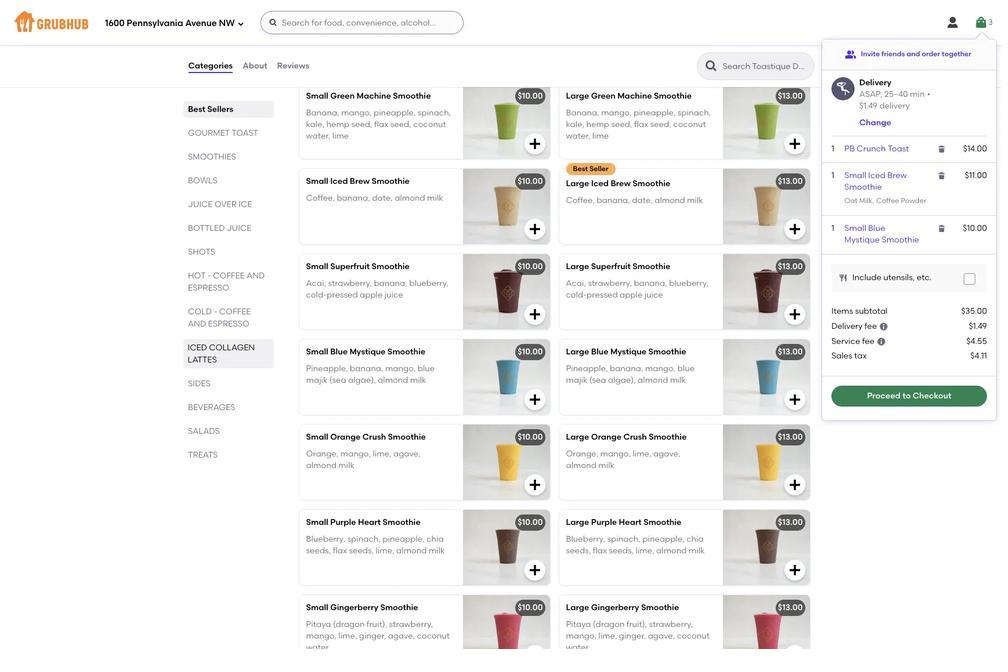 Task type: locate. For each thing, give the bounding box(es) containing it.
chia
[[427, 534, 444, 544], [687, 534, 704, 544]]

salads tab
[[188, 425, 269, 438]]

coffee,
[[306, 193, 335, 203], [566, 195, 595, 205]]

cold- down large superfruit smoothie
[[566, 290, 587, 300]]

small for acai, strawberry, banana, blueberry, cold-pressed apple juice
[[306, 262, 328, 272]]

1 pineapple, from the left
[[306, 364, 348, 374]]

small for banana, mango, pineapple, spinach, kale, hemp seed, flax seed, coconut water, lime
[[306, 91, 328, 101]]

2 ginger, from the left
[[619, 631, 646, 641]]

0 horizontal spatial $1.49
[[859, 101, 878, 111]]

large for large purple heart smoothie
[[566, 518, 589, 528]]

2 $13.00 from the top
[[778, 177, 803, 186]]

2 pineapple, from the left
[[566, 364, 608, 374]]

gingerberry for small
[[330, 603, 378, 613]]

coffee down hot - coffee and espresso tab
[[219, 307, 251, 317]]

hemp for large
[[586, 119, 609, 129]]

items subtotal
[[832, 306, 888, 316]]

$10.00 for large green machine smoothie
[[518, 91, 543, 101]]

$1.49 down asap, on the top right
[[859, 101, 878, 111]]

1 purple from the left
[[330, 518, 356, 528]]

0 horizontal spatial pressed
[[327, 290, 358, 300]]

1 horizontal spatial orange,
[[566, 449, 598, 459]]

toast
[[231, 128, 258, 138]]

espresso down hot
[[188, 283, 229, 293]]

1 hemp from the left
[[326, 119, 349, 129]]

2 superfruit from the left
[[591, 262, 631, 272]]

0 vertical spatial fee
[[865, 322, 877, 331]]

pressed down large superfruit smoothie
[[587, 290, 618, 300]]

blueberry,
[[409, 278, 449, 288], [669, 278, 709, 288]]

pitaya (dragon fruit), strawberry, mango, lime, ginger, agave, coconut water down small gingerberry smoothie
[[306, 620, 450, 649]]

1 horizontal spatial brew
[[611, 179, 631, 189]]

juice down bowls
[[188, 200, 212, 210]]

1 blueberry, spinach, pineapple, chia seeds, flax seeds, lime, almond milk from the left
[[306, 534, 445, 556]]

2 banana, from the left
[[566, 108, 599, 118]]

1 apple from the left
[[360, 290, 383, 300]]

0 horizontal spatial pitaya (dragon fruit), strawberry, mango, lime, ginger, agave, coconut water
[[306, 620, 450, 649]]

1 majik from the left
[[306, 375, 327, 385]]

1 orange, mango, lime, agave, almond milk from the left
[[306, 449, 421, 471]]

0 horizontal spatial purple
[[330, 518, 356, 528]]

1 for pb crunch toast
[[832, 144, 835, 154]]

0 horizontal spatial superfruit
[[330, 262, 370, 272]]

orange, mango, lime, agave, almond milk down small orange crush smoothie
[[306, 449, 421, 471]]

blueberry,
[[306, 534, 345, 544], [566, 534, 605, 544]]

2 kale, from the left
[[566, 119, 584, 129]]

0 horizontal spatial (dragon
[[333, 620, 365, 629]]

heart for large
[[619, 518, 642, 528]]

0 horizontal spatial orange
[[330, 433, 361, 442]]

orange, down small orange crush smoothie
[[306, 449, 338, 459]]

delivery
[[859, 78, 892, 88], [832, 322, 863, 331]]

checkout
[[913, 391, 952, 401]]

blueberry, down large purple heart smoothie
[[566, 534, 605, 544]]

and
[[907, 50, 920, 58]]

1 left the small blue mystique smoothie link
[[832, 224, 835, 233]]

2 orange from the left
[[591, 433, 622, 442]]

svg image
[[946, 16, 960, 30], [974, 16, 988, 30], [788, 137, 802, 151], [937, 144, 947, 154], [937, 171, 947, 181], [528, 222, 542, 236], [937, 224, 947, 233], [839, 273, 848, 282], [966, 276, 973, 282], [788, 308, 802, 322], [879, 322, 888, 331], [877, 337, 886, 347], [528, 393, 542, 407], [788, 393, 802, 407], [528, 478, 542, 492], [528, 564, 542, 578], [788, 564, 802, 578]]

heart for small
[[358, 518, 381, 528]]

1 acai, strawberry, banana, blueberry, cold-pressed apple juice from the left
[[306, 278, 449, 300]]

coffee inside hot - coffee and espresso
[[213, 271, 244, 281]]

2 acai, strawberry, banana, blueberry, cold-pressed apple juice from the left
[[566, 278, 709, 300]]

espresso inside hot - coffee and espresso
[[188, 283, 229, 293]]

3 1 from the top
[[832, 224, 835, 233]]

iced collagen lattes tab
[[188, 342, 269, 366]]

1 vertical spatial best
[[573, 165, 588, 173]]

apple down small superfruit smoothie
[[360, 290, 383, 300]]

2 majik from the left
[[566, 375, 587, 385]]

agave,
[[393, 449, 421, 459], [653, 449, 681, 459], [388, 631, 415, 641], [648, 631, 675, 641]]

0 horizontal spatial coffee,
[[306, 193, 335, 203]]

2 apple from the left
[[620, 290, 643, 300]]

pineapple, down large purple heart smoothie
[[643, 534, 685, 544]]

and down shots tab
[[246, 271, 265, 281]]

1 seeds, from the left
[[306, 546, 331, 556]]

0 horizontal spatial algae),
[[348, 375, 376, 385]]

0 horizontal spatial and
[[188, 319, 206, 329]]

1 vertical spatial coffee
[[219, 307, 251, 317]]

0 horizontal spatial blue
[[330, 347, 348, 357]]

0 horizontal spatial juice
[[385, 290, 403, 300]]

0 horizontal spatial acai, strawberry, banana, blueberry, cold-pressed apple juice
[[306, 278, 449, 300]]

pineapple,
[[374, 108, 416, 118], [634, 108, 676, 118], [383, 534, 425, 544], [643, 534, 685, 544]]

$13.00 for blueberry, spinach, pineapple, chia seeds, flax seeds, lime, almond milk
[[778, 518, 803, 528]]

acai,
[[306, 278, 326, 288], [566, 278, 586, 288]]

best left sellers
[[188, 104, 205, 114]]

fee up the tax
[[862, 337, 875, 347]]

lime, down large orange crush smoothie
[[633, 449, 651, 459]]

heart
[[358, 518, 381, 528], [619, 518, 642, 528]]

1 pitaya (dragon fruit), strawberry, mango, lime, ginger, agave, coconut water from the left
[[306, 620, 450, 649]]

banana, mango, pineapple, spinach, kale, hemp seed, flax seed, coconut water, lime down the large green machine smoothie
[[566, 108, 711, 141]]

1 heart from the left
[[358, 518, 381, 528]]

1 horizontal spatial banana,
[[566, 108, 599, 118]]

banana, mango, pineapple, spinach, kale, hemp seed, flax seed, coconut water, lime
[[306, 108, 451, 141], [566, 108, 711, 141]]

1 (sea from the left
[[329, 375, 346, 385]]

1 gingerberry from the left
[[330, 603, 378, 613]]

$1.49 up $4.55
[[969, 322, 987, 331]]

best for best seller
[[573, 165, 588, 173]]

juice down small superfruit smoothie
[[385, 290, 403, 300]]

fee down subtotal
[[865, 322, 877, 331]]

lime down small green machine smoothie
[[332, 131, 349, 141]]

delivery up asap, on the top right
[[859, 78, 892, 88]]

tooltip
[[822, 32, 996, 421]]

acai, for large
[[566, 278, 586, 288]]

0 horizontal spatial water,
[[306, 131, 330, 141]]

0 horizontal spatial ginger,
[[359, 631, 386, 641]]

1 blue from the left
[[418, 364, 435, 374]]

large green machine smoothie image
[[723, 84, 810, 159]]

fruit), for large gingerberry smoothie
[[627, 620, 647, 629]]

banana, for large
[[566, 108, 599, 118]]

flax down small green machine smoothie
[[374, 119, 388, 129]]

kale, for small
[[306, 119, 324, 129]]

lime for large
[[592, 131, 609, 141]]

1 horizontal spatial orange, mango, lime, agave, almond milk
[[566, 449, 681, 471]]

orange, down large orange crush smoothie
[[566, 449, 598, 459]]

acai, strawberry, banana, blueberry, cold-pressed apple juice down small superfruit smoothie
[[306, 278, 449, 300]]

2 horizontal spatial blue
[[868, 224, 885, 233]]

1 horizontal spatial best
[[573, 165, 588, 173]]

2 horizontal spatial mystique
[[845, 235, 880, 245]]

green for small
[[330, 91, 355, 101]]

1 horizontal spatial water,
[[566, 131, 590, 141]]

pitaya for large
[[566, 620, 591, 629]]

hemp down the large green machine smoothie
[[586, 119, 609, 129]]

large orange crush smoothie image
[[723, 425, 810, 500]]

1 ginger, from the left
[[359, 631, 386, 641]]

2 blueberry, from the left
[[566, 534, 605, 544]]

0 horizontal spatial date,
[[372, 193, 393, 203]]

categories button
[[188, 45, 233, 87]]

nw
[[219, 18, 235, 28]]

hot - coffee and espresso tab
[[188, 270, 269, 294]]

4 large from the top
[[566, 347, 589, 357]]

0 horizontal spatial blue
[[418, 364, 435, 374]]

blueberry, down small purple heart smoothie
[[306, 534, 345, 544]]

1 horizontal spatial fruit),
[[627, 620, 647, 629]]

1 superfruit from the left
[[330, 262, 370, 272]]

2 water, from the left
[[566, 131, 590, 141]]

date, for large iced brew smoothie
[[632, 195, 653, 205]]

pineapple, down small purple heart smoothie
[[383, 534, 425, 544]]

1 blueberry, from the left
[[306, 534, 345, 544]]

1 horizontal spatial (sea
[[589, 375, 606, 385]]

gingerberry for large
[[591, 603, 639, 613]]

almond
[[395, 193, 425, 203], [655, 195, 685, 205], [378, 375, 408, 385], [638, 375, 668, 385], [306, 461, 337, 471], [566, 461, 597, 471], [396, 546, 427, 556], [656, 546, 687, 556]]

algae), for large
[[608, 375, 636, 385]]

1 orange, from the left
[[306, 449, 338, 459]]

1 left "small iced brew smoothie" link
[[832, 171, 835, 181]]

2 lime from the left
[[592, 131, 609, 141]]

majik
[[306, 375, 327, 385], [566, 375, 587, 385]]

0 horizontal spatial -
[[207, 271, 211, 281]]

service
[[832, 337, 860, 347]]

pineapple, down the large green machine smoothie
[[634, 108, 676, 118]]

1 fruit), from the left
[[367, 620, 387, 629]]

1 horizontal spatial apple
[[620, 290, 643, 300]]

0 horizontal spatial apple
[[360, 290, 383, 300]]

fruit), for small gingerberry smoothie
[[367, 620, 387, 629]]

banana,
[[306, 108, 339, 118], [566, 108, 599, 118]]

1
[[832, 144, 835, 154], [832, 171, 835, 181], [832, 224, 835, 233]]

1 horizontal spatial pressed
[[587, 290, 618, 300]]

3 large from the top
[[566, 262, 589, 272]]

small superfruit smoothie
[[306, 262, 410, 272]]

2 large from the top
[[566, 179, 589, 189]]

orange for small
[[330, 433, 361, 442]]

invite friends and order together button
[[845, 44, 972, 65]]

7 large from the top
[[566, 603, 589, 613]]

pitaya down small gingerberry smoothie
[[306, 620, 331, 629]]

0 horizontal spatial pineapple, banana, mango, blue majik (sea algae), almond milk
[[306, 364, 435, 385]]

proceed to checkout button
[[832, 386, 987, 407]]

1 lime from the left
[[332, 131, 349, 141]]

1 algae), from the left
[[348, 375, 376, 385]]

2 banana, mango, pineapple, spinach, kale, hemp seed, flax seed, coconut water, lime from the left
[[566, 108, 711, 141]]

0 horizontal spatial (sea
[[329, 375, 346, 385]]

2 seeds, from the left
[[349, 546, 374, 556]]

juice down the ice
[[227, 223, 251, 233]]

3 seed, from the left
[[611, 119, 632, 129]]

1 banana, from the left
[[306, 108, 339, 118]]

banana, mango, pineapple, spinach, kale, hemp seed, flax seed, coconut water, lime down small green machine smoothie
[[306, 108, 451, 141]]

0 horizontal spatial banana, mango, pineapple, spinach, kale, hemp seed, flax seed, coconut water, lime
[[306, 108, 451, 141]]

2 pineapple, banana, mango, blue majik (sea algae), almond milk from the left
[[566, 364, 695, 385]]

1 horizontal spatial banana, mango, pineapple, spinach, kale, hemp seed, flax seed, coconut water, lime
[[566, 108, 711, 141]]

2 machine from the left
[[618, 91, 652, 101]]

water, for small
[[306, 131, 330, 141]]

beverages tab
[[188, 402, 269, 414]]

(sea for large
[[589, 375, 606, 385]]

acai, strawberry, banana, blueberry, cold-pressed apple juice down large superfruit smoothie
[[566, 278, 709, 300]]

2 orange, from the left
[[566, 449, 598, 459]]

together
[[942, 50, 972, 58]]

2 pitaya from the left
[[566, 620, 591, 629]]

0 horizontal spatial machine
[[357, 91, 391, 101]]

main navigation navigation
[[0, 0, 1002, 45]]

$10.00 for large purple heart smoothie
[[518, 518, 543, 528]]

2 seed, from the left
[[390, 119, 411, 129]]

2 acai, from the left
[[566, 278, 586, 288]]

large iced brew smoothie image
[[723, 169, 810, 245]]

best inside best sellers tab
[[188, 104, 205, 114]]

2 blue from the left
[[678, 364, 695, 374]]

0 horizontal spatial blueberry,
[[306, 534, 345, 544]]

kale,
[[306, 119, 324, 129], [566, 119, 584, 129]]

juice
[[188, 200, 212, 210], [227, 223, 251, 233]]

$1.49
[[859, 101, 878, 111], [969, 322, 987, 331]]

strawberry,
[[328, 278, 372, 288], [588, 278, 632, 288], [389, 620, 433, 629], [649, 620, 693, 629]]

2 juice from the left
[[645, 290, 663, 300]]

large gingerberry smoothie image
[[723, 596, 810, 649]]

1 horizontal spatial chia
[[687, 534, 704, 544]]

svg image inside the 3 button
[[974, 16, 988, 30]]

1 kale, from the left
[[306, 119, 324, 129]]

0 horizontal spatial fruit),
[[367, 620, 387, 629]]

smoothie
[[393, 91, 431, 101], [654, 91, 692, 101], [372, 177, 410, 186], [633, 179, 671, 189], [845, 183, 882, 192], [882, 235, 919, 245], [372, 262, 410, 272], [633, 262, 671, 272], [388, 347, 425, 357], [649, 347, 686, 357], [388, 433, 426, 442], [649, 433, 687, 442], [383, 518, 421, 528], [644, 518, 682, 528], [380, 603, 418, 613], [641, 603, 679, 613]]

chia for large purple heart smoothie
[[687, 534, 704, 544]]

2 blueberry, spinach, pineapple, chia seeds, flax seeds, lime, almond milk from the left
[[566, 534, 705, 556]]

1 horizontal spatial small blue mystique smoothie
[[845, 224, 919, 245]]

0 vertical spatial smoothies
[[297, 56, 372, 71]]

and inside hot - coffee and espresso
[[246, 271, 265, 281]]

blue for small blue mystique smoothie
[[418, 364, 435, 374]]

ginger, for large
[[619, 631, 646, 641]]

oat milk coffee powder
[[845, 197, 927, 205]]

cold- for small
[[306, 290, 327, 300]]

apple
[[360, 290, 383, 300], [620, 290, 643, 300]]

coffee
[[213, 271, 244, 281], [219, 307, 251, 317]]

smoky chipotle turkey toast image
[[463, 0, 550, 32]]

1 crush from the left
[[363, 433, 386, 442]]

small iced brew smoothie
[[845, 171, 907, 192], [306, 177, 410, 186]]

smoothies down gourmet
[[188, 152, 236, 162]]

(dragon down small gingerberry smoothie
[[333, 620, 365, 629]]

1 1 from the top
[[832, 144, 835, 154]]

small blue mystique smoothie
[[845, 224, 919, 245], [306, 347, 425, 357]]

1 horizontal spatial lime
[[592, 131, 609, 141]]

change
[[859, 118, 891, 127]]

5 large from the top
[[566, 433, 589, 442]]

2 heart from the left
[[619, 518, 642, 528]]

cold- for large
[[566, 290, 587, 300]]

- right hot
[[207, 271, 211, 281]]

$10.00 for large blue mystique smoothie
[[518, 347, 543, 357]]

2 gingerberry from the left
[[591, 603, 639, 613]]

0 horizontal spatial coffee, banana, date, almond milk
[[306, 193, 443, 203]]

1 horizontal spatial cold-
[[566, 290, 587, 300]]

blue for $13.00
[[591, 347, 609, 357]]

2 1 from the top
[[832, 171, 835, 181]]

0 horizontal spatial kale,
[[306, 119, 324, 129]]

orange for large
[[591, 433, 622, 442]]

powder
[[901, 197, 927, 205]]

small green machine smoothie image
[[463, 84, 550, 159]]

1 vertical spatial $1.49
[[969, 322, 987, 331]]

(dragon down large gingerberry smoothie
[[593, 620, 625, 629]]

espresso up collagen
[[208, 319, 249, 329]]

25–40
[[885, 89, 908, 99]]

2 vertical spatial 1
[[832, 224, 835, 233]]

coffee down shots tab
[[213, 271, 244, 281]]

(dragon
[[333, 620, 365, 629], [593, 620, 625, 629]]

fee for service fee
[[862, 337, 875, 347]]

delivery inside the delivery asap, 25–40 min • $1.49 delivery
[[859, 78, 892, 88]]

pineapple, for large
[[566, 364, 608, 374]]

lime, down small gingerberry smoothie
[[339, 631, 357, 641]]

1 pressed from the left
[[327, 290, 358, 300]]

Search Toastique Dupont Circle search field
[[722, 61, 810, 72]]

shots tab
[[188, 246, 269, 258]]

1 juice from the left
[[385, 290, 403, 300]]

4 $13.00 from the top
[[778, 347, 803, 357]]

agave, down large orange crush smoothie
[[653, 449, 681, 459]]

0 vertical spatial espresso
[[188, 283, 229, 293]]

crush for small
[[363, 433, 386, 442]]

1 pineapple, banana, mango, blue majik (sea algae), almond milk from the left
[[306, 364, 435, 385]]

1 horizontal spatial superfruit
[[591, 262, 631, 272]]

1 horizontal spatial gingerberry
[[591, 603, 639, 613]]

iced collagen lattes
[[188, 343, 255, 365]]

1 water from the left
[[306, 643, 329, 649]]

1 horizontal spatial kale,
[[566, 119, 584, 129]]

0 horizontal spatial hemp
[[326, 119, 349, 129]]

- right cold
[[214, 307, 217, 317]]

ginger, down small gingerberry smoothie
[[359, 631, 386, 641]]

best left seller
[[573, 165, 588, 173]]

1 horizontal spatial water
[[566, 643, 589, 649]]

1 vertical spatial delivery
[[832, 322, 863, 331]]

1 horizontal spatial pitaya (dragon fruit), strawberry, mango, lime, ginger, agave, coconut water
[[566, 620, 710, 649]]

1 horizontal spatial blueberry,
[[669, 278, 709, 288]]

banana, down small green machine smoothie
[[306, 108, 339, 118]]

1 horizontal spatial hemp
[[586, 119, 609, 129]]

3 $13.00 from the top
[[778, 262, 803, 272]]

banana, down the large green machine smoothie
[[566, 108, 599, 118]]

fruit), down large gingerberry smoothie
[[627, 620, 647, 629]]

orange
[[330, 433, 361, 442], [591, 433, 622, 442]]

1 horizontal spatial smoothies
[[297, 56, 372, 71]]

flax down large purple heart smoothie
[[593, 546, 607, 556]]

$13.00 for pitaya (dragon fruit), strawberry, mango, lime, ginger, agave, coconut water
[[778, 603, 803, 613]]

cold- down small superfruit smoothie
[[306, 290, 327, 300]]

1 horizontal spatial blue
[[591, 347, 609, 357]]

2 purple from the left
[[591, 518, 617, 528]]

pitaya down large gingerberry smoothie
[[566, 620, 591, 629]]

coffee, banana, date, almond milk for small iced brew smoothie
[[306, 193, 443, 203]]

banana, mango, pineapple, spinach, kale, hemp seed, flax seed, coconut water, lime for large
[[566, 108, 711, 141]]

smoothies up small green machine smoothie
[[297, 56, 372, 71]]

2 chia from the left
[[687, 534, 704, 544]]

1 blueberry, from the left
[[409, 278, 449, 288]]

fruit), down small gingerberry smoothie
[[367, 620, 387, 629]]

spinach,
[[418, 108, 451, 118], [678, 108, 711, 118], [347, 534, 381, 544], [607, 534, 641, 544]]

0 vertical spatial 1
[[832, 144, 835, 154]]

espresso for hot
[[188, 283, 229, 293]]

7 $13.00 from the top
[[778, 603, 803, 613]]

date, for small iced brew smoothie
[[372, 193, 393, 203]]

espresso inside cold - coffee and espresso
[[208, 319, 249, 329]]

1 (dragon from the left
[[333, 620, 365, 629]]

2 orange, mango, lime, agave, almond milk from the left
[[566, 449, 681, 471]]

$10.00 for large orange crush smoothie
[[518, 433, 543, 442]]

hemp down small green machine smoothie
[[326, 119, 349, 129]]

large
[[566, 91, 589, 101], [566, 179, 589, 189], [566, 262, 589, 272], [566, 347, 589, 357], [566, 433, 589, 442], [566, 518, 589, 528], [566, 603, 589, 613]]

and inside cold - coffee and espresso
[[188, 319, 206, 329]]

seller
[[590, 165, 609, 173]]

1 horizontal spatial mystique
[[611, 347, 647, 357]]

blue for $10.00
[[330, 347, 348, 357]]

acai, down large superfruit smoothie
[[566, 278, 586, 288]]

green
[[330, 91, 355, 101], [591, 91, 616, 101]]

1 vertical spatial -
[[214, 307, 217, 317]]

small for pitaya (dragon fruit), strawberry, mango, lime, ginger, agave, coconut water
[[306, 603, 328, 613]]

pineapple, down small green machine smoothie
[[374, 108, 416, 118]]

0 vertical spatial -
[[207, 271, 211, 281]]

best
[[188, 104, 205, 114], [573, 165, 588, 173]]

0 horizontal spatial pitaya
[[306, 620, 331, 629]]

cold
[[188, 307, 212, 317]]

pressed
[[327, 290, 358, 300], [587, 290, 618, 300]]

1 $13.00 from the top
[[778, 91, 803, 101]]

$4.11
[[971, 351, 987, 361]]

algae),
[[348, 375, 376, 385], [608, 375, 636, 385]]

2 green from the left
[[591, 91, 616, 101]]

algae), down large blue mystique smoothie
[[608, 375, 636, 385]]

1 vertical spatial small blue mystique smoothie
[[306, 347, 425, 357]]

1 chia from the left
[[427, 534, 444, 544]]

large for large green machine smoothie
[[566, 91, 589, 101]]

1 vertical spatial fee
[[862, 337, 875, 347]]

2 algae), from the left
[[608, 375, 636, 385]]

2 crush from the left
[[624, 433, 647, 442]]

- inside hot - coffee and espresso
[[207, 271, 211, 281]]

coconut
[[413, 119, 446, 129], [673, 119, 706, 129], [417, 631, 450, 641], [677, 631, 710, 641]]

2 blueberry, from the left
[[669, 278, 709, 288]]

blue inside small blue mystique smoothie
[[868, 224, 885, 233]]

juice down large superfruit smoothie
[[645, 290, 663, 300]]

0 horizontal spatial majik
[[306, 375, 327, 385]]

2 pitaya (dragon fruit), strawberry, mango, lime, ginger, agave, coconut water from the left
[[566, 620, 710, 649]]

banana, for small blue mystique smoothie
[[350, 364, 383, 374]]

0 horizontal spatial orange, mango, lime, agave, almond milk
[[306, 449, 421, 471]]

1 acai, from the left
[[306, 278, 326, 288]]

delivery for fee
[[832, 322, 863, 331]]

1 banana, mango, pineapple, spinach, kale, hemp seed, flax seed, coconut water, lime from the left
[[306, 108, 451, 141]]

blueberry, for small
[[306, 534, 345, 544]]

$13.00 for banana, mango, pineapple, spinach, kale, hemp seed, flax seed, coconut water, lime
[[778, 91, 803, 101]]

(dragon for small
[[333, 620, 365, 629]]

1 horizontal spatial (dragon
[[593, 620, 625, 629]]

blueberry, spinach, pineapple, chia seeds, flax seeds, lime, almond milk down large purple heart smoothie
[[566, 534, 705, 556]]

- inside cold - coffee and espresso
[[214, 307, 217, 317]]

blueberry, for large
[[566, 534, 605, 544]]

1 pitaya from the left
[[306, 620, 331, 629]]

invite friends and order together
[[861, 50, 972, 58]]

0 horizontal spatial chia
[[427, 534, 444, 544]]

0 horizontal spatial best
[[188, 104, 205, 114]]

0 horizontal spatial crush
[[363, 433, 386, 442]]

pitaya
[[306, 620, 331, 629], [566, 620, 591, 629]]

blue
[[418, 364, 435, 374], [678, 364, 695, 374]]

1 left the pb
[[832, 144, 835, 154]]

1 machine from the left
[[357, 91, 391, 101]]

small green machine smoothie
[[306, 91, 431, 101]]

small purple heart smoothie image
[[463, 510, 550, 586]]

banana,
[[337, 193, 370, 203], [597, 195, 630, 205], [374, 278, 407, 288], [634, 278, 667, 288], [350, 364, 383, 374], [610, 364, 643, 374]]

svg image
[[268, 18, 278, 27], [237, 20, 244, 27], [528, 137, 542, 151], [788, 222, 802, 236], [528, 308, 542, 322], [788, 478, 802, 492]]

orange, mango, lime, agave, almond milk for large
[[566, 449, 681, 471]]

1 horizontal spatial majik
[[566, 375, 587, 385]]

banana, mango, pineapple, spinach, kale, hemp seed, flax seed, coconut water, lime for small
[[306, 108, 451, 141]]

seeds,
[[306, 546, 331, 556], [349, 546, 374, 556], [566, 546, 591, 556], [609, 546, 634, 556]]

1 horizontal spatial and
[[246, 271, 265, 281]]

coffee for hot
[[213, 271, 244, 281]]

coffee for cold
[[219, 307, 251, 317]]

date,
[[372, 193, 393, 203], [632, 195, 653, 205]]

espresso
[[188, 283, 229, 293], [208, 319, 249, 329]]

2 cold- from the left
[[566, 290, 587, 300]]

large superfruit smoothie image
[[723, 254, 810, 330]]

0 horizontal spatial small iced brew smoothie
[[306, 177, 410, 186]]

2 (sea from the left
[[589, 375, 606, 385]]

2 water from the left
[[566, 643, 589, 649]]

0 horizontal spatial blueberry,
[[409, 278, 449, 288]]

pineapple, for large green machine smoothie
[[634, 108, 676, 118]]

blueberry, spinach, pineapple, chia seeds, flax seeds, lime, almond milk down small purple heart smoothie
[[306, 534, 445, 556]]

1 horizontal spatial green
[[591, 91, 616, 101]]

2 hemp from the left
[[586, 119, 609, 129]]

3 button
[[974, 12, 993, 33]]

5 $13.00 from the top
[[778, 433, 803, 442]]

lime up seller
[[592, 131, 609, 141]]

apple down large superfruit smoothie
[[620, 290, 643, 300]]

0 horizontal spatial banana,
[[306, 108, 339, 118]]

1 horizontal spatial purple
[[591, 518, 617, 528]]

6 large from the top
[[566, 518, 589, 528]]

algae), up small orange crush smoothie
[[348, 375, 376, 385]]

1 horizontal spatial juice
[[227, 223, 251, 233]]

hemp
[[326, 119, 349, 129], [586, 119, 609, 129]]

1 orange from the left
[[330, 433, 361, 442]]

and for hot - coffee and espresso
[[246, 271, 265, 281]]

0 horizontal spatial acai,
[[306, 278, 326, 288]]

0 horizontal spatial heart
[[358, 518, 381, 528]]

pitaya (dragon fruit), strawberry, mango, lime, ginger, agave, coconut water down large gingerberry smoothie
[[566, 620, 710, 649]]

orange, mango, lime, agave, almond milk down large orange crush smoothie
[[566, 449, 681, 471]]

$10.00 for large superfruit smoothie
[[518, 262, 543, 272]]

chia for small purple heart smoothie
[[427, 534, 444, 544]]

about button
[[242, 45, 268, 87]]

pressed down small superfruit smoothie
[[327, 290, 358, 300]]

and
[[246, 271, 265, 281], [188, 319, 206, 329]]

blue
[[868, 224, 885, 233], [330, 347, 348, 357], [591, 347, 609, 357]]

delivery icon image
[[832, 77, 855, 100]]

milk
[[427, 193, 443, 203], [687, 195, 703, 205], [410, 375, 426, 385], [670, 375, 686, 385], [338, 461, 355, 471], [598, 461, 615, 471], [429, 546, 445, 556], [689, 546, 705, 556]]

1 horizontal spatial heart
[[619, 518, 642, 528]]

$13.00 for acai, strawberry, banana, blueberry, cold-pressed apple juice
[[778, 262, 803, 272]]

1 water, from the left
[[306, 131, 330, 141]]

1 horizontal spatial date,
[[632, 195, 653, 205]]

1 horizontal spatial acai,
[[566, 278, 586, 288]]

lime, down large purple heart smoothie
[[636, 546, 654, 556]]

0 horizontal spatial juice
[[188, 200, 212, 210]]

2 (dragon from the left
[[593, 620, 625, 629]]

1 horizontal spatial pineapple, banana, mango, blue majik (sea algae), almond milk
[[566, 364, 695, 385]]

1 horizontal spatial crush
[[624, 433, 647, 442]]

machine for large
[[618, 91, 652, 101]]

1 cold- from the left
[[306, 290, 327, 300]]

1 large from the top
[[566, 91, 589, 101]]

machine
[[357, 91, 391, 101], [618, 91, 652, 101]]

delivery up service at the bottom right
[[832, 322, 863, 331]]

pineapple,
[[306, 364, 348, 374], [566, 364, 608, 374]]

coffee inside cold - coffee and espresso
[[219, 307, 251, 317]]

2 fruit), from the left
[[627, 620, 647, 629]]

about
[[243, 61, 267, 71]]

mango,
[[341, 108, 372, 118], [601, 108, 632, 118], [385, 364, 416, 374], [645, 364, 676, 374], [340, 449, 371, 459], [600, 449, 631, 459], [306, 631, 337, 641], [566, 631, 597, 641]]

1 green from the left
[[330, 91, 355, 101]]

crush
[[363, 433, 386, 442], [624, 433, 647, 442]]

2 pressed from the left
[[587, 290, 618, 300]]

ginger, down large gingerberry smoothie
[[619, 631, 646, 641]]

mystique
[[845, 235, 880, 245], [350, 347, 386, 357], [611, 347, 647, 357]]

orange, mango, lime, agave, almond milk for small
[[306, 449, 421, 471]]

-
[[207, 271, 211, 281], [214, 307, 217, 317]]

0 horizontal spatial blueberry, spinach, pineapple, chia seeds, flax seeds, lime, almond milk
[[306, 534, 445, 556]]

0 horizontal spatial green
[[330, 91, 355, 101]]

acai, down small superfruit smoothie
[[306, 278, 326, 288]]

$13.00
[[778, 91, 803, 101], [778, 177, 803, 186], [778, 262, 803, 272], [778, 347, 803, 357], [778, 433, 803, 442], [778, 518, 803, 528], [778, 603, 803, 613]]

0 horizontal spatial cold-
[[306, 290, 327, 300]]

and down cold
[[188, 319, 206, 329]]

large purple heart smoothie
[[566, 518, 682, 528]]

pitaya (dragon fruit), strawberry, mango, lime, ginger, agave, coconut water for small gingerberry smoothie
[[306, 620, 450, 649]]

blueberry, spinach, pineapple, chia seeds, flax seeds, lime, almond milk
[[306, 534, 445, 556], [566, 534, 705, 556]]

2 horizontal spatial iced
[[868, 171, 886, 181]]

water for small
[[306, 643, 329, 649]]

best sellers tab
[[188, 103, 269, 115]]



Task type: describe. For each thing, give the bounding box(es) containing it.
cold - coffee and espresso tab
[[188, 306, 269, 330]]

4 seeds, from the left
[[609, 546, 634, 556]]

•
[[927, 89, 930, 99]]

sellers
[[207, 104, 233, 114]]

large for large blue mystique smoothie
[[566, 347, 589, 357]]

min
[[910, 89, 925, 99]]

green for large
[[591, 91, 616, 101]]

order
[[922, 50, 940, 58]]

(sea for small
[[329, 375, 346, 385]]

lime, down large gingerberry smoothie
[[598, 631, 617, 641]]

strawberry, down small gingerberry smoothie
[[389, 620, 433, 629]]

delivery asap, 25–40 min • $1.49 delivery
[[859, 78, 930, 111]]

people icon image
[[845, 49, 856, 60]]

oat
[[845, 197, 858, 205]]

algae), for small
[[348, 375, 376, 385]]

majik for small
[[306, 375, 327, 385]]

large purple heart smoothie image
[[723, 510, 810, 586]]

1 seed, from the left
[[351, 119, 372, 129]]

large green machine smoothie
[[566, 91, 692, 101]]

0 horizontal spatial iced
[[330, 177, 348, 186]]

search icon image
[[704, 59, 718, 73]]

large blue mystique smoothie image
[[723, 340, 810, 415]]

small for orange, mango, lime, agave, almond milk
[[306, 433, 328, 442]]

sales tax
[[832, 351, 867, 361]]

and for cold - coffee and espresso
[[188, 319, 206, 329]]

banana, for small
[[306, 108, 339, 118]]

include utensils, etc.
[[853, 273, 932, 282]]

ginger, for small
[[359, 631, 386, 641]]

hot - coffee and espresso
[[188, 271, 265, 293]]

change button
[[859, 117, 891, 129]]

delivery for asap,
[[859, 78, 892, 88]]

bottled juice
[[188, 223, 251, 233]]

gourmet toast
[[188, 128, 258, 138]]

pitaya for small
[[306, 620, 331, 629]]

banana, for large blue mystique smoothie
[[610, 364, 643, 374]]

small blue mystique smoothie link
[[845, 224, 919, 245]]

iced
[[188, 343, 207, 353]]

majik for large
[[566, 375, 587, 385]]

acai, strawberry, banana, blueberry, cold-pressed apple juice for small superfruit smoothie
[[306, 278, 449, 300]]

cold - coffee and espresso
[[188, 307, 251, 329]]

agave, down small orange crush smoothie
[[393, 449, 421, 459]]

small orange crush smoothie
[[306, 433, 426, 442]]

include
[[853, 273, 882, 282]]

4 seed, from the left
[[650, 119, 671, 129]]

$13.00 for pineapple, banana, mango, blue majik (sea algae), almond milk
[[778, 347, 803, 357]]

lime for small
[[332, 131, 349, 141]]

avenue
[[185, 18, 217, 28]]

acai, for small
[[306, 278, 326, 288]]

small blue mystique smoothie image
[[463, 340, 550, 415]]

milk
[[859, 197, 872, 205]]

juice over ice
[[188, 200, 252, 210]]

water, for large
[[566, 131, 590, 141]]

$1.49 inside the delivery asap, 25–40 min • $1.49 delivery
[[859, 101, 878, 111]]

items
[[832, 306, 853, 316]]

small inside small blue mystique smoothie
[[845, 224, 866, 233]]

lattes
[[188, 355, 217, 365]]

proceed to checkout
[[867, 391, 952, 401]]

reviews
[[277, 61, 309, 71]]

1 horizontal spatial $1.49
[[969, 322, 987, 331]]

pineapple, for small purple heart smoothie
[[383, 534, 425, 544]]

sides tab
[[188, 378, 269, 390]]

strawberry, down small superfruit smoothie
[[328, 278, 372, 288]]

large blue mystique smoothie
[[566, 347, 686, 357]]

small purple heart smoothie
[[306, 518, 421, 528]]

small superfruit smoothie image
[[463, 254, 550, 330]]

1 vertical spatial juice
[[227, 223, 251, 233]]

etc.
[[917, 273, 932, 282]]

1 horizontal spatial iced
[[591, 179, 609, 189]]

(dragon for large
[[593, 620, 625, 629]]

blueberry, spinach, pineapple, chia seeds, flax seeds, lime, almond milk for small purple heart smoothie
[[306, 534, 445, 556]]

orange, for small
[[306, 449, 338, 459]]

0 horizontal spatial brew
[[350, 177, 370, 186]]

treats
[[188, 450, 218, 460]]

kale, for large
[[566, 119, 584, 129]]

to
[[903, 391, 911, 401]]

shots
[[188, 247, 215, 257]]

pineapple, for small green machine smoothie
[[374, 108, 416, 118]]

1600
[[105, 18, 125, 28]]

beverages
[[188, 403, 235, 413]]

proceed
[[867, 391, 901, 401]]

service fee
[[832, 337, 875, 347]]

pb crunch toast
[[845, 144, 909, 154]]

juice over ice tab
[[188, 198, 269, 211]]

large superfruit smoothie
[[566, 262, 671, 272]]

2 horizontal spatial brew
[[888, 171, 907, 181]]

$11.00
[[965, 171, 987, 181]]

crush for large
[[624, 433, 647, 442]]

ice
[[238, 200, 252, 210]]

0 horizontal spatial small blue mystique smoothie
[[306, 347, 425, 357]]

blueberry, for large superfruit smoothie
[[669, 278, 709, 288]]

large iced brew smoothie
[[566, 179, 671, 189]]

pineapple, for small
[[306, 364, 348, 374]]

coffee
[[877, 197, 899, 205]]

best sellers
[[188, 104, 233, 114]]

Search for food, convenience, alcohol... search field
[[260, 11, 463, 34]]

delivery fee
[[832, 322, 877, 331]]

hot
[[188, 271, 205, 281]]

juice for large superfruit smoothie
[[645, 290, 663, 300]]

lime, down small orange crush smoothie
[[373, 449, 391, 459]]

pressed for large
[[587, 290, 618, 300]]

sales
[[832, 351, 852, 361]]

treats tab
[[188, 449, 269, 461]]

banana, for small iced brew smoothie
[[337, 193, 370, 203]]

smoothies inside tab
[[188, 152, 236, 162]]

large for large orange crush smoothie
[[566, 433, 589, 442]]

agave, down small gingerberry smoothie
[[388, 631, 415, 641]]

0 vertical spatial small blue mystique smoothie
[[845, 224, 919, 245]]

$14.00
[[963, 144, 987, 154]]

small orange crush smoothie image
[[463, 425, 550, 500]]

pressed for small
[[327, 290, 358, 300]]

smoothies tab
[[188, 151, 269, 163]]

toast
[[888, 144, 909, 154]]

delivery
[[880, 101, 910, 111]]

lime, down small purple heart smoothie
[[376, 546, 394, 556]]

sides
[[188, 379, 210, 389]]

pitaya (dragon fruit), strawberry, mango, lime, ginger, agave, coconut water for large gingerberry smoothie
[[566, 620, 710, 649]]

1 horizontal spatial small iced brew smoothie
[[845, 171, 907, 192]]

collagen
[[209, 343, 255, 353]]

large for large iced brew smoothie
[[566, 179, 589, 189]]

pineapple, banana, mango, blue majik (sea algae), almond milk for small
[[306, 364, 435, 385]]

mystique inside small blue mystique smoothie
[[845, 235, 880, 245]]

small gingerberry smoothie image
[[463, 596, 550, 649]]

large orange crush smoothie
[[566, 433, 687, 442]]

gourmet toast tab
[[188, 127, 269, 139]]

small for blueberry, spinach, pineapple, chia seeds, flax seeds, lime, almond milk
[[306, 518, 328, 528]]

best seller
[[573, 165, 609, 173]]

apple for small superfruit smoothie
[[360, 290, 383, 300]]

- for cold
[[214, 307, 217, 317]]

1600 pennsylvania avenue nw
[[105, 18, 235, 28]]

friends
[[882, 50, 905, 58]]

machine for small
[[357, 91, 391, 101]]

flax down small purple heart smoothie
[[333, 546, 347, 556]]

$13.00 for orange, mango, lime, agave, almond milk
[[778, 433, 803, 442]]

iced inside the small iced brew smoothie
[[868, 171, 886, 181]]

categories
[[188, 61, 233, 71]]

blue for large blue mystique smoothie
[[678, 364, 695, 374]]

small gingerberry smoothie
[[306, 603, 418, 613]]

$4.55
[[967, 337, 987, 347]]

coffee, banana, date, almond milk for large iced brew smoothie
[[566, 195, 703, 205]]

water for large
[[566, 643, 589, 649]]

bottled juice tab
[[188, 222, 269, 234]]

superfruit for small
[[330, 262, 370, 272]]

blueberry, for small superfruit smoothie
[[409, 278, 449, 288]]

banana, for large iced brew smoothie
[[597, 195, 630, 205]]

subtotal
[[855, 306, 888, 316]]

superfruit for large
[[591, 262, 631, 272]]

1 for small iced brew smoothie
[[832, 171, 835, 181]]

salads
[[188, 427, 220, 436]]

large gingerberry smoothie
[[566, 603, 679, 613]]

pennsylvania
[[127, 18, 183, 28]]

1 for small blue mystique smoothie
[[832, 224, 835, 233]]

tax
[[854, 351, 867, 361]]

small iced brew smoothie image
[[463, 169, 550, 245]]

reviews button
[[277, 45, 310, 87]]

tooltip containing delivery
[[822, 32, 996, 421]]

small for coffee, banana, date, almond milk
[[306, 177, 328, 186]]

pb crunch toast link
[[845, 144, 909, 154]]

strawberry, down large gingerberry smoothie
[[649, 620, 693, 629]]

over
[[214, 200, 236, 210]]

blueberry, spinach, pineapple, chia seeds, flax seeds, lime, almond milk for large purple heart smoothie
[[566, 534, 705, 556]]

bowls
[[188, 176, 217, 186]]

small for pineapple, banana, mango, blue majik (sea algae), almond milk
[[306, 347, 328, 357]]

orange, for large
[[566, 449, 598, 459]]

large for large gingerberry smoothie
[[566, 603, 589, 613]]

$35.00
[[961, 306, 987, 316]]

utensils,
[[884, 273, 915, 282]]

coffee, for large
[[566, 195, 595, 205]]

asap,
[[859, 89, 883, 99]]

acai, strawberry, banana, blueberry, cold-pressed apple juice for large superfruit smoothie
[[566, 278, 709, 300]]

espresso for cold
[[208, 319, 249, 329]]

pb
[[845, 144, 855, 154]]

bottled
[[188, 223, 225, 233]]

crunch
[[857, 144, 886, 154]]

strawberry, down large superfruit smoothie
[[588, 278, 632, 288]]

pineapple, for large purple heart smoothie
[[643, 534, 685, 544]]

agave, down large gingerberry smoothie
[[648, 631, 675, 641]]

bowls tab
[[188, 175, 269, 187]]

- for hot
[[207, 271, 211, 281]]

flax down the large green machine smoothie
[[634, 119, 648, 129]]

gourmet
[[188, 128, 230, 138]]

juice for small superfruit smoothie
[[385, 290, 403, 300]]

small iced brew smoothie link
[[845, 171, 907, 192]]

mystique for $10.00
[[350, 347, 386, 357]]

fee for delivery fee
[[865, 322, 877, 331]]

large for large superfruit smoothie
[[566, 262, 589, 272]]

3 seeds, from the left
[[566, 546, 591, 556]]

3
[[988, 17, 993, 27]]



Task type: vqa. For each thing, say whether or not it's contained in the screenshot.
Extremely hot!
no



